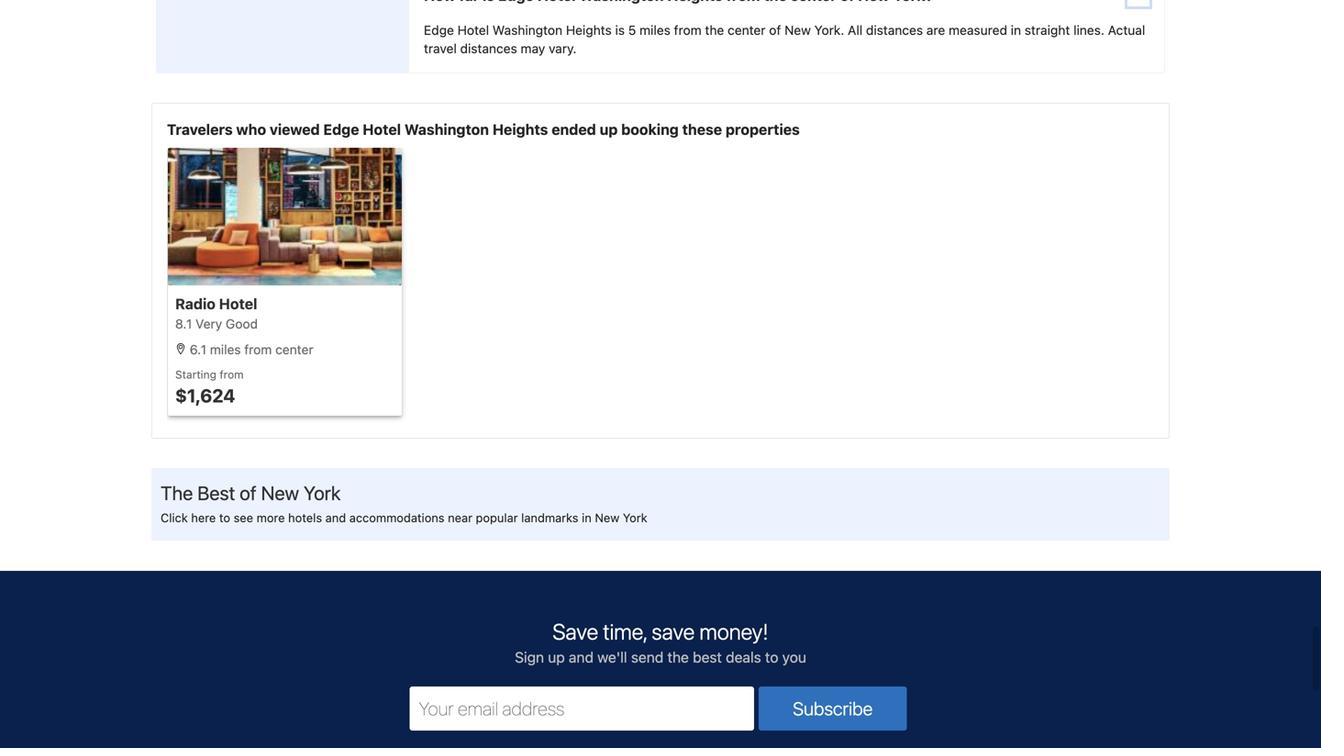 Task type: vqa. For each thing, say whether or not it's contained in the screenshot.
the within the Edge Hotel Washington Heights is 5 miles from the center of New York. All distances are measured in straight lines. Actual travel distances may vary.
yes



Task type: locate. For each thing, give the bounding box(es) containing it.
of left york.
[[770, 23, 782, 38]]

who
[[236, 121, 266, 138]]

2 vertical spatial hotel
[[219, 295, 257, 313]]

distances left 'may'
[[460, 41, 517, 56]]

miles right 6.1
[[210, 342, 241, 357]]

from right 5
[[674, 23, 702, 38]]

all
[[848, 23, 863, 38]]

1 vertical spatial heights
[[493, 121, 548, 138]]

0 vertical spatial center
[[728, 23, 766, 38]]

and inside the best of new york click here to see more hotels and accommodations near popular landmarks in new york
[[326, 511, 346, 525]]

from down 6.1 miles from center on the left top of page
[[220, 368, 244, 381]]

1 horizontal spatial in
[[1011, 23, 1022, 38]]

up right sign
[[548, 649, 565, 666]]

0 horizontal spatial in
[[582, 511, 592, 525]]

washington
[[493, 23, 563, 38], [405, 121, 489, 138]]

0 horizontal spatial new
[[261, 482, 299, 504]]

edge right viewed
[[324, 121, 359, 138]]

of
[[770, 23, 782, 38], [240, 482, 257, 504]]

1 vertical spatial from
[[244, 342, 272, 357]]

and down save
[[569, 649, 594, 666]]

0 vertical spatial miles
[[640, 23, 671, 38]]

1 vertical spatial edge
[[324, 121, 359, 138]]

heights inside the edge hotel washington heights is 5 miles from the center of new york. all distances are measured in straight lines. actual travel distances may vary.
[[566, 23, 612, 38]]

1 horizontal spatial of
[[770, 23, 782, 38]]

is
[[616, 23, 625, 38]]

0 horizontal spatial of
[[240, 482, 257, 504]]

new left york.
[[785, 23, 811, 38]]

new up more
[[261, 482, 299, 504]]

ended
[[552, 121, 597, 138]]

1 vertical spatial new
[[261, 482, 299, 504]]

are
[[927, 23, 946, 38]]

1 horizontal spatial center
[[728, 23, 766, 38]]

accommodations
[[350, 511, 445, 525]]

hotel inside the edge hotel washington heights is 5 miles from the center of new york. all distances are measured in straight lines. actual travel distances may vary.
[[458, 23, 489, 38]]

from inside the edge hotel washington heights is 5 miles from the center of new york. all distances are measured in straight lines. actual travel distances may vary.
[[674, 23, 702, 38]]

starting
[[175, 368, 217, 381]]

1 vertical spatial the
[[668, 649, 689, 666]]

radio
[[175, 295, 216, 313]]

to
[[219, 511, 230, 525], [766, 649, 779, 666]]

2 horizontal spatial new
[[785, 23, 811, 38]]

1 horizontal spatial york
[[623, 511, 648, 525]]

1 horizontal spatial to
[[766, 649, 779, 666]]

in left straight
[[1011, 23, 1022, 38]]

york up hotels
[[304, 482, 341, 504]]

york
[[304, 482, 341, 504], [623, 511, 648, 525]]

more
[[257, 511, 285, 525]]

travelers
[[167, 121, 233, 138]]

miles
[[640, 23, 671, 38], [210, 342, 241, 357]]

up
[[600, 121, 618, 138], [548, 649, 565, 666]]

1 horizontal spatial heights
[[566, 23, 612, 38]]

center inside the edge hotel washington heights is 5 miles from the center of new york. all distances are measured in straight lines. actual travel distances may vary.
[[728, 23, 766, 38]]

2 vertical spatial from
[[220, 368, 244, 381]]

in
[[1011, 23, 1022, 38], [582, 511, 592, 525]]

2 vertical spatial new
[[595, 511, 620, 525]]

viewed
[[270, 121, 320, 138]]

6.1
[[190, 342, 207, 357]]

1 vertical spatial up
[[548, 649, 565, 666]]

of inside the edge hotel washington heights is 5 miles from the center of new york. all distances are measured in straight lines. actual travel distances may vary.
[[770, 23, 782, 38]]

edge up "travel"
[[424, 23, 454, 38]]

heights left ended
[[493, 121, 548, 138]]

1 vertical spatial miles
[[210, 342, 241, 357]]

center
[[728, 23, 766, 38], [276, 342, 314, 357]]

1 horizontal spatial the
[[705, 23, 725, 38]]

1 horizontal spatial and
[[569, 649, 594, 666]]

radio hotel 8.1 very good
[[175, 295, 258, 331]]

the right 5
[[705, 23, 725, 38]]

heights
[[566, 23, 612, 38], [493, 121, 548, 138]]

1 horizontal spatial up
[[600, 121, 618, 138]]

washington down "travel"
[[405, 121, 489, 138]]

the inside the edge hotel washington heights is 5 miles from the center of new york. all distances are measured in straight lines. actual travel distances may vary.
[[705, 23, 725, 38]]

new inside the edge hotel washington heights is 5 miles from the center of new york. all distances are measured in straight lines. actual travel distances may vary.
[[785, 23, 811, 38]]

0 vertical spatial edge
[[424, 23, 454, 38]]

0 vertical spatial new
[[785, 23, 811, 38]]

best
[[693, 649, 722, 666]]

lines.
[[1074, 23, 1105, 38]]

of inside the best of new york click here to see more hotels and accommodations near popular landmarks in new york
[[240, 482, 257, 504]]

6.1 miles from center
[[186, 342, 314, 357]]

0 horizontal spatial and
[[326, 511, 346, 525]]

0 vertical spatial and
[[326, 511, 346, 525]]

edge inside the edge hotel washington heights is 5 miles from the center of new york. all distances are measured in straight lines. actual travel distances may vary.
[[424, 23, 454, 38]]

0 horizontal spatial center
[[276, 342, 314, 357]]

5
[[629, 23, 636, 38]]

vary.
[[549, 41, 577, 56]]

distances right all
[[867, 23, 924, 38]]

travel
[[424, 41, 457, 56]]

booking
[[622, 121, 679, 138]]

1 vertical spatial in
[[582, 511, 592, 525]]

to left you
[[766, 649, 779, 666]]

from down good
[[244, 342, 272, 357]]

8.1 very
[[175, 316, 222, 331]]

1 vertical spatial and
[[569, 649, 594, 666]]

0 vertical spatial heights
[[566, 23, 612, 38]]

and
[[326, 511, 346, 525], [569, 649, 594, 666]]

new
[[785, 23, 811, 38], [261, 482, 299, 504], [595, 511, 620, 525]]

subscribe
[[793, 698, 873, 719]]

1 vertical spatial york
[[623, 511, 648, 525]]

1 vertical spatial hotel
[[363, 121, 401, 138]]

measured
[[949, 23, 1008, 38]]

we'll
[[598, 649, 628, 666]]

the down save
[[668, 649, 689, 666]]

0 vertical spatial of
[[770, 23, 782, 38]]

from
[[674, 23, 702, 38], [244, 342, 272, 357], [220, 368, 244, 381]]

to left see
[[219, 511, 230, 525]]

0 vertical spatial hotel
[[458, 23, 489, 38]]

york right landmarks
[[623, 511, 648, 525]]

landmarks
[[522, 511, 579, 525]]

and right hotels
[[326, 511, 346, 525]]

york.
[[815, 23, 845, 38]]

of up see
[[240, 482, 257, 504]]

washington up 'may'
[[493, 23, 563, 38]]

1 vertical spatial of
[[240, 482, 257, 504]]

near
[[448, 511, 473, 525]]

hotel
[[458, 23, 489, 38], [363, 121, 401, 138], [219, 295, 257, 313]]

these
[[683, 121, 723, 138]]

0 vertical spatial up
[[600, 121, 618, 138]]

1 vertical spatial center
[[276, 342, 314, 357]]

sign
[[515, 649, 544, 666]]

send
[[631, 649, 664, 666]]

hotel inside radio hotel 8.1 very good
[[219, 295, 257, 313]]

1 horizontal spatial distances
[[867, 23, 924, 38]]

edge
[[424, 23, 454, 38], [324, 121, 359, 138]]

0 horizontal spatial edge
[[324, 121, 359, 138]]

1 vertical spatial to
[[766, 649, 779, 666]]

up inside save time, save money! sign up and we'll send the best deals to you
[[548, 649, 565, 666]]

in right landmarks
[[582, 511, 592, 525]]

new right landmarks
[[595, 511, 620, 525]]

0 horizontal spatial up
[[548, 649, 565, 666]]

0 vertical spatial from
[[674, 23, 702, 38]]

distances
[[867, 23, 924, 38], [460, 41, 517, 56]]

2 horizontal spatial from
[[674, 23, 702, 38]]

the
[[705, 23, 725, 38], [668, 649, 689, 666]]

heights left the is
[[566, 23, 612, 38]]

0 vertical spatial to
[[219, 511, 230, 525]]

1 horizontal spatial hotel
[[363, 121, 401, 138]]

0 horizontal spatial to
[[219, 511, 230, 525]]

the best of new york click here to see more hotels and accommodations near popular landmarks in new york
[[161, 482, 648, 525]]

1 horizontal spatial washington
[[493, 23, 563, 38]]

0 vertical spatial in
[[1011, 23, 1022, 38]]

1 horizontal spatial edge
[[424, 23, 454, 38]]

0 vertical spatial washington
[[493, 23, 563, 38]]

0 horizontal spatial washington
[[405, 121, 489, 138]]

Your email address email field
[[410, 687, 755, 731]]

may
[[521, 41, 546, 56]]

1 vertical spatial distances
[[460, 41, 517, 56]]

0 horizontal spatial from
[[220, 368, 244, 381]]

0 horizontal spatial york
[[304, 482, 341, 504]]

you
[[783, 649, 807, 666]]

up right ended
[[600, 121, 618, 138]]

popular
[[476, 511, 518, 525]]

0 horizontal spatial hotel
[[219, 295, 257, 313]]

straight
[[1025, 23, 1071, 38]]

deals
[[726, 649, 762, 666]]

1 horizontal spatial miles
[[640, 23, 671, 38]]

0 horizontal spatial the
[[668, 649, 689, 666]]

2 horizontal spatial hotel
[[458, 23, 489, 38]]

miles right 5
[[640, 23, 671, 38]]

0 vertical spatial the
[[705, 23, 725, 38]]

0 vertical spatial distances
[[867, 23, 924, 38]]



Task type: describe. For each thing, give the bounding box(es) containing it.
subscribe button
[[759, 687, 907, 731]]

save time, save money! sign up and we'll send the best deals to you
[[515, 619, 807, 666]]

0 horizontal spatial distances
[[460, 41, 517, 56]]

to inside the best of new york click here to see more hotels and accommodations near popular landmarks in new york
[[219, 511, 230, 525]]

in inside the edge hotel washington heights is 5 miles from the center of new york. all distances are measured in straight lines. actual travel distances may vary.
[[1011, 23, 1022, 38]]

save
[[652, 619, 695, 644]]

hotel for edge
[[458, 23, 489, 38]]

1 vertical spatial washington
[[405, 121, 489, 138]]

hotels
[[288, 511, 322, 525]]

miles inside the edge hotel washington heights is 5 miles from the center of new york. all distances are measured in straight lines. actual travel distances may vary.
[[640, 23, 671, 38]]

in inside the best of new york click here to see more hotels and accommodations near popular landmarks in new york
[[582, 511, 592, 525]]

save
[[553, 619, 599, 644]]

edge hotel washington heights is 5 miles from the center of new york. all distances are measured in straight lines. actual travel distances may vary.
[[424, 23, 1146, 56]]

time,
[[603, 619, 647, 644]]

here
[[191, 511, 216, 525]]

see
[[234, 511, 253, 525]]

0 horizontal spatial heights
[[493, 121, 548, 138]]

starting from $1,624
[[175, 368, 244, 406]]

money!
[[700, 619, 769, 644]]

to inside save time, save money! sign up and we'll send the best deals to you
[[766, 649, 779, 666]]

and inside save time, save money! sign up and we'll send the best deals to you
[[569, 649, 594, 666]]

washington inside the edge hotel washington heights is 5 miles from the center of new york. all distances are measured in straight lines. actual travel distances may vary.
[[493, 23, 563, 38]]

$1,624
[[175, 385, 235, 406]]

1 horizontal spatial from
[[244, 342, 272, 357]]

click
[[161, 511, 188, 525]]

0 vertical spatial york
[[304, 482, 341, 504]]

good
[[226, 316, 258, 331]]

travelers who viewed edge hotel washington heights ended up booking these properties
[[167, 121, 800, 138]]

from inside "starting from $1,624"
[[220, 368, 244, 381]]

actual
[[1109, 23, 1146, 38]]

properties
[[726, 121, 800, 138]]

hotel for radio
[[219, 295, 257, 313]]

1 horizontal spatial new
[[595, 511, 620, 525]]

the
[[161, 482, 193, 504]]

0 horizontal spatial miles
[[210, 342, 241, 357]]

the inside save time, save money! sign up and we'll send the best deals to you
[[668, 649, 689, 666]]

best
[[198, 482, 235, 504]]



